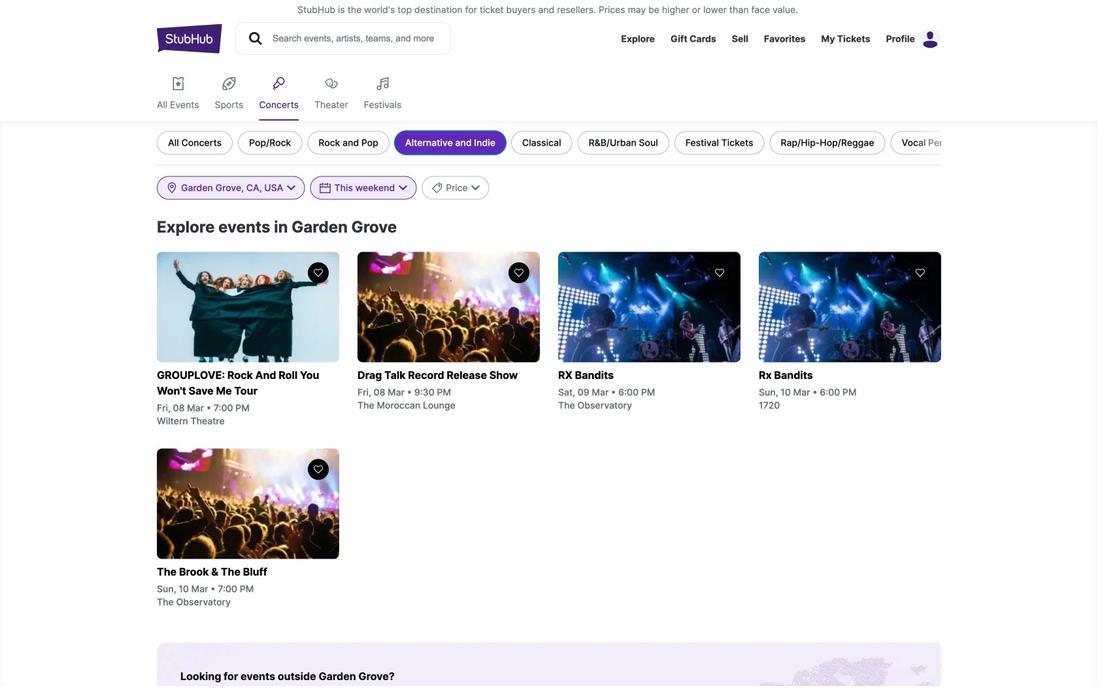 Task type: vqa. For each thing, say whether or not it's contained in the screenshot.
THE EVENT.
no



Task type: describe. For each thing, give the bounding box(es) containing it.
stubhub image
[[157, 22, 222, 55]]



Task type: locate. For each thing, give the bounding box(es) containing it.
Search events, artists, teams, and more field
[[271, 31, 439, 46]]

None field
[[157, 176, 305, 200], [310, 176, 417, 200], [422, 176, 490, 200], [157, 176, 305, 200], [310, 176, 417, 200], [422, 176, 490, 200]]



